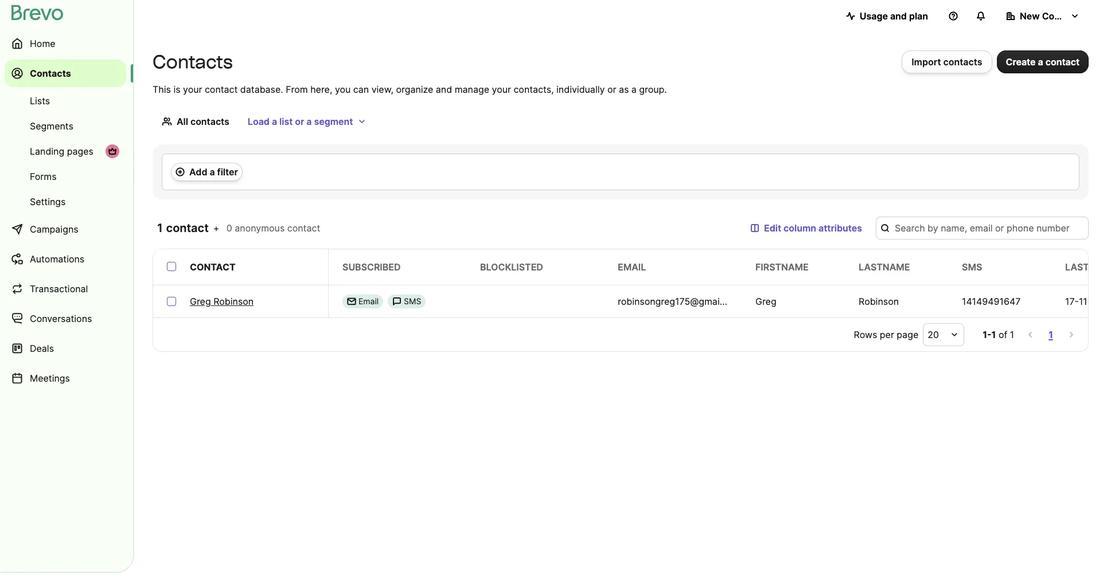 Task type: locate. For each thing, give the bounding box(es) containing it.
settings
[[30, 196, 66, 208]]

lists link
[[5, 90, 126, 112]]

1 horizontal spatial sms
[[962, 262, 983, 273]]

add
[[189, 166, 207, 178]]

new company
[[1020, 10, 1085, 22]]

edit
[[764, 223, 782, 234]]

can
[[353, 84, 369, 95]]

home link
[[5, 30, 126, 57]]

rows
[[854, 329, 878, 341]]

a left list
[[272, 116, 277, 127]]

view,
[[372, 84, 394, 95]]

14149491647
[[962, 296, 1021, 308]]

landing pages link
[[5, 140, 126, 163]]

import contacts button
[[902, 51, 993, 73]]

0 horizontal spatial robinson
[[214, 296, 254, 308]]

list
[[280, 116, 293, 127]]

campaigns link
[[5, 216, 126, 243]]

a right list
[[307, 116, 312, 127]]

robinson up rows per page
[[859, 296, 899, 308]]

contacts
[[944, 56, 983, 68], [190, 116, 229, 127]]

contacts right all
[[190, 116, 229, 127]]

contact inside 1 contact + 0 anonymous contact
[[287, 223, 320, 234]]

0 vertical spatial sms
[[962, 262, 983, 273]]

20
[[928, 329, 939, 341]]

2 robinson from the left
[[859, 296, 899, 308]]

new company button
[[997, 5, 1089, 28]]

and left plan
[[891, 10, 907, 22]]

segment
[[314, 116, 353, 127]]

company
[[1043, 10, 1085, 22]]

0 horizontal spatial and
[[436, 84, 452, 95]]

greg robinson link
[[190, 295, 254, 309]]

0 vertical spatial contacts
[[944, 56, 983, 68]]

cha
[[1092, 262, 1108, 273]]

this
[[153, 84, 171, 95]]

1 horizontal spatial or
[[608, 84, 617, 95]]

as
[[619, 84, 629, 95]]

all
[[177, 116, 188, 127]]

0 horizontal spatial your
[[183, 84, 202, 95]]

contact right anonymous
[[287, 223, 320, 234]]

new
[[1020, 10, 1040, 22]]

0 vertical spatial and
[[891, 10, 907, 22]]

email
[[359, 297, 379, 306]]

1
[[157, 222, 163, 235], [992, 329, 997, 341], [1011, 329, 1015, 341], [1049, 329, 1054, 341]]

home
[[30, 38, 55, 49]]

deals link
[[5, 335, 126, 363]]

forms link
[[5, 165, 126, 188]]

greg down contact
[[190, 296, 211, 308]]

database.
[[240, 84, 283, 95]]

create a contact button
[[997, 51, 1089, 73]]

contact
[[1046, 56, 1080, 68], [205, 84, 238, 95], [166, 222, 209, 235], [287, 223, 320, 234]]

contacts up lists
[[30, 68, 71, 79]]

your
[[183, 84, 202, 95], [492, 84, 511, 95]]

robinson
[[214, 296, 254, 308], [859, 296, 899, 308]]

a right create
[[1039, 56, 1044, 68]]

sms up "14149491647"
[[962, 262, 983, 273]]

page
[[897, 329, 919, 341]]

and
[[891, 10, 907, 22], [436, 84, 452, 95]]

contacts for all contacts
[[190, 116, 229, 127]]

lists
[[30, 95, 50, 107]]

0 vertical spatial or
[[608, 84, 617, 95]]

left___c25ys image
[[347, 297, 356, 306]]

contacts right 'import'
[[944, 56, 983, 68]]

email
[[618, 262, 646, 273]]

1 horizontal spatial your
[[492, 84, 511, 95]]

0 horizontal spatial greg
[[190, 296, 211, 308]]

add a filter
[[189, 166, 238, 178]]

contacts inside 'contacts' link
[[30, 68, 71, 79]]

1 horizontal spatial contacts
[[944, 56, 983, 68]]

1 vertical spatial and
[[436, 84, 452, 95]]

contacts
[[153, 51, 233, 73], [30, 68, 71, 79]]

or left as
[[608, 84, 617, 95]]

sms right left___c25ys icon
[[404, 297, 421, 306]]

1 vertical spatial contacts
[[190, 116, 229, 127]]

contacts,
[[514, 84, 554, 95]]

11-
[[1079, 296, 1092, 308]]

this is your contact database. from here, you can view, organize and manage your contacts, individually or as a group.
[[153, 84, 667, 95]]

left___c25ys image
[[393, 297, 402, 306]]

0 horizontal spatial contacts
[[30, 68, 71, 79]]

your right manage
[[492, 84, 511, 95]]

0 horizontal spatial contacts
[[190, 116, 229, 127]]

load a list or a segment
[[248, 116, 353, 127]]

sms
[[962, 262, 983, 273], [404, 297, 421, 306]]

1 horizontal spatial and
[[891, 10, 907, 22]]

settings link
[[5, 191, 126, 213]]

a inside button
[[210, 166, 215, 178]]

1 horizontal spatial robinson
[[859, 296, 899, 308]]

a right add
[[210, 166, 215, 178]]

2 greg from the left
[[756, 296, 777, 308]]

0 horizontal spatial or
[[295, 116, 304, 127]]

robinson down contact
[[214, 296, 254, 308]]

contacts link
[[5, 60, 126, 87]]

0 horizontal spatial sms
[[404, 297, 421, 306]]

transactional
[[30, 284, 88, 295]]

greg robinson
[[190, 296, 254, 308]]

Search by name, email or phone number search field
[[876, 217, 1089, 240]]

1 horizontal spatial greg
[[756, 296, 777, 308]]

1 robinson from the left
[[214, 296, 254, 308]]

1 vertical spatial or
[[295, 116, 304, 127]]

and left manage
[[436, 84, 452, 95]]

greg down firstname
[[756, 296, 777, 308]]

contact right create
[[1046, 56, 1080, 68]]

or right list
[[295, 116, 304, 127]]

1 greg from the left
[[190, 296, 211, 308]]

your right the is
[[183, 84, 202, 95]]

contacts up the is
[[153, 51, 233, 73]]

contacts inside button
[[944, 56, 983, 68]]

1 vertical spatial sms
[[404, 297, 421, 306]]

of
[[999, 329, 1008, 341]]

greg
[[190, 296, 211, 308], [756, 296, 777, 308]]

0
[[227, 223, 232, 234]]

contact inside button
[[1046, 56, 1080, 68]]

segments
[[30, 121, 73, 132]]



Task type: describe. For each thing, give the bounding box(es) containing it.
import contacts
[[912, 56, 983, 68]]

individually
[[557, 84, 605, 95]]

contacts for import contacts
[[944, 56, 983, 68]]

1-
[[983, 329, 992, 341]]

from
[[286, 84, 308, 95]]

load a list or a segment button
[[239, 110, 376, 133]]

greg for greg robinson
[[190, 296, 211, 308]]

load
[[248, 116, 270, 127]]

lastname
[[859, 262, 911, 273]]

organize
[[396, 84, 434, 95]]

segments link
[[5, 115, 126, 138]]

deals
[[30, 343, 54, 355]]

a for create a contact
[[1039, 56, 1044, 68]]

1 button
[[1047, 327, 1056, 343]]

add a filter button
[[171, 163, 243, 181]]

2 your from the left
[[492, 84, 511, 95]]

1 your from the left
[[183, 84, 202, 95]]

robinsongreg175@gmail.com
[[618, 296, 743, 308]]

and inside usage and plan button
[[891, 10, 907, 22]]

1 horizontal spatial contacts
[[153, 51, 233, 73]]

17-11-202
[[1066, 296, 1108, 308]]

meetings link
[[5, 365, 126, 393]]

column
[[784, 223, 817, 234]]

edit column attributes
[[764, 223, 863, 234]]

1 inside button
[[1049, 329, 1054, 341]]

20 button
[[924, 324, 965, 347]]

a right as
[[632, 84, 637, 95]]

manage
[[455, 84, 490, 95]]

filter
[[217, 166, 238, 178]]

create
[[1006, 56, 1036, 68]]

import
[[912, 56, 942, 68]]

automations
[[30, 254, 84, 265]]

automations link
[[5, 246, 126, 273]]

transactional link
[[5, 275, 126, 303]]

usage and plan button
[[837, 5, 938, 28]]

1 contact + 0 anonymous contact
[[157, 222, 320, 235]]

landing pages
[[30, 146, 94, 157]]

+
[[213, 223, 219, 234]]

is
[[174, 84, 181, 95]]

last
[[1066, 262, 1090, 273]]

contact up all contacts
[[205, 84, 238, 95]]

conversations
[[30, 313, 92, 325]]

contact
[[190, 262, 236, 273]]

create a contact
[[1006, 56, 1080, 68]]

group.
[[640, 84, 667, 95]]

plan
[[910, 10, 929, 22]]

usage
[[860, 10, 888, 22]]

blocklisted
[[480, 262, 543, 273]]

pages
[[67, 146, 94, 157]]

greg for greg
[[756, 296, 777, 308]]

rows per page
[[854, 329, 919, 341]]

anonymous
[[235, 223, 285, 234]]

contact left +
[[166, 222, 209, 235]]

a for add a filter
[[210, 166, 215, 178]]

you
[[335, 84, 351, 95]]

conversations link
[[5, 305, 126, 333]]

edit column attributes button
[[742, 217, 872, 240]]

subscribed
[[343, 262, 401, 273]]

landing
[[30, 146, 64, 157]]

all contacts
[[177, 116, 229, 127]]

forms
[[30, 171, 57, 183]]

a for load a list or a segment
[[272, 116, 277, 127]]

1-1 of 1
[[983, 329, 1015, 341]]

here,
[[311, 84, 333, 95]]

usage and plan
[[860, 10, 929, 22]]

left___rvooi image
[[108, 147, 117, 156]]

per
[[880, 329, 895, 341]]

firstname
[[756, 262, 809, 273]]

last cha
[[1066, 262, 1108, 273]]

meetings
[[30, 373, 70, 385]]

attributes
[[819, 223, 863, 234]]

17-
[[1066, 296, 1080, 308]]

or inside button
[[295, 116, 304, 127]]

campaigns
[[30, 224, 78, 235]]



Task type: vqa. For each thing, say whether or not it's contained in the screenshot.
CREATE A CONTACT
yes



